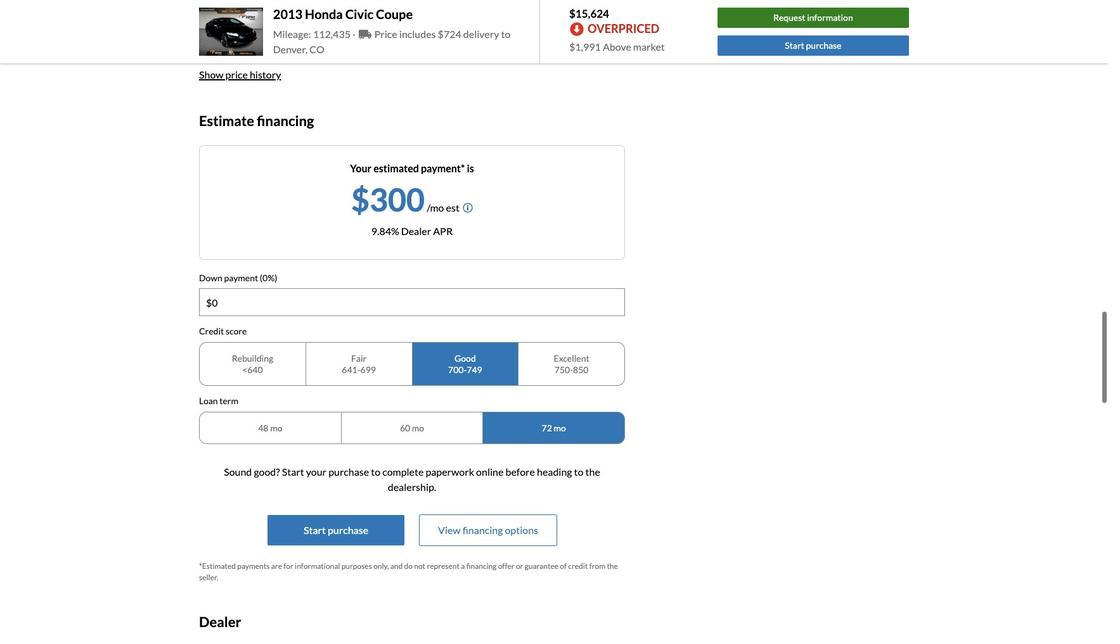 Task type: describe. For each thing, give the bounding box(es) containing it.
excellent
[[554, 353, 590, 364]]

1 vertical spatial dealer
[[199, 614, 241, 631]]

or
[[516, 562, 524, 572]]

apr
[[433, 225, 453, 237]]

256 days at this dealership image
[[204, 22, 225, 42]]

credit
[[569, 562, 588, 572]]

payment
[[224, 272, 258, 283]]

start inside the sound good? start your purchase to complete paperwork online before heading to the dealership.
[[282, 467, 304, 479]]

start purchase for topmost start purchase button
[[785, 40, 842, 51]]

2013
[[273, 6, 303, 22]]

seller.
[[199, 574, 219, 583]]

financing for view
[[463, 525, 503, 537]]

view financing options
[[438, 525, 539, 537]]

paperwork
[[426, 467, 474, 479]]

truck moving image
[[359, 29, 371, 39]]

60 mo
[[400, 423, 424, 434]]

start purchase for the bottommost start purchase button
[[304, 525, 369, 537]]

641-
[[342, 365, 361, 375]]

saves
[[359, 35, 383, 47]]

is
[[467, 162, 474, 174]]

112,435
[[313, 28, 351, 40]]

48
[[258, 423, 269, 434]]

72 mo
[[542, 423, 566, 434]]

72
[[542, 423, 552, 434]]

$300
[[351, 181, 425, 219]]

online
[[476, 467, 504, 479]]

purposes
[[342, 562, 372, 572]]

and
[[391, 562, 403, 572]]

2013 honda civic coupe
[[273, 6, 413, 22]]

of
[[560, 562, 567, 572]]

request
[[774, 12, 806, 23]]

mileage:
[[273, 28, 311, 40]]

includes
[[399, 28, 436, 40]]

info circle image
[[463, 203, 473, 213]]

*estimated payments are for informational purposes only, and do not represent a financing offer or guarantee of credit from the seller.
[[199, 562, 618, 583]]

$15,624
[[570, 7, 610, 20]]

0 vertical spatial dealer
[[401, 225, 431, 237]]

dealership.
[[388, 482, 437, 494]]

financing inside *estimated payments are for informational purposes only, and do not represent a financing offer or guarantee of credit from the seller.
[[467, 562, 497, 572]]

sound good? start your purchase to complete paperwork online before heading to the dealership.
[[224, 467, 601, 494]]

good 700-749
[[449, 353, 482, 375]]

0 vertical spatial start purchase button
[[718, 35, 910, 56]]

$1,991
[[570, 41, 601, 53]]

informational
[[295, 562, 340, 572]]

honda
[[305, 6, 343, 22]]

complete
[[383, 467, 424, 479]]

$300 /mo est
[[351, 181, 460, 219]]

· inside 256 days at this dealership 256 days on cargurus · 16 saves
[[340, 35, 343, 47]]

delivery
[[464, 28, 499, 40]]

2 horizontal spatial to
[[574, 467, 584, 479]]

estimate
[[199, 112, 254, 130]]

(0%)
[[260, 272, 277, 283]]

this
[[293, 20, 310, 32]]

9.84% dealer apr
[[372, 225, 453, 237]]

credit
[[199, 326, 224, 337]]

0 horizontal spatial to
[[371, 467, 381, 479]]

256 days at this dealership image
[[199, 17, 230, 47]]

your estimated payment* is
[[350, 162, 474, 174]]

information
[[808, 12, 854, 23]]

offer
[[498, 562, 515, 572]]

Down payment (0%) text field
[[200, 289, 625, 316]]

on
[[282, 35, 293, 47]]

score
[[226, 326, 247, 337]]

start for the bottommost start purchase button
[[304, 525, 326, 537]]

your
[[350, 162, 372, 174]]

term
[[220, 396, 239, 407]]

purchase inside the sound good? start your purchase to complete paperwork online before heading to the dealership.
[[329, 467, 369, 479]]

purchase for topmost start purchase button
[[806, 40, 842, 51]]

sound
[[224, 467, 252, 479]]

your
[[306, 467, 327, 479]]

the inside *estimated payments are for informational purposes only, and do not represent a financing offer or guarantee of credit from the seller.
[[607, 562, 618, 572]]

down
[[199, 272, 223, 283]]

payments
[[237, 562, 270, 572]]

payment*
[[421, 162, 465, 174]]

from
[[590, 562, 606, 572]]

256 days at this dealership 256 days on cargurus · 16 saves
[[240, 20, 383, 47]]

dealership
[[312, 20, 360, 32]]

show
[[199, 69, 224, 81]]

fair
[[351, 353, 367, 364]]

1 vertical spatial start purchase button
[[268, 516, 405, 546]]

market
[[634, 41, 665, 53]]

purchase for the bottommost start purchase button
[[328, 525, 369, 537]]

mo for 48 mo
[[270, 423, 283, 434]]

price
[[226, 69, 248, 81]]

est
[[446, 201, 460, 213]]

9.84%
[[372, 225, 399, 237]]

co
[[310, 43, 325, 55]]

mo for 60 mo
[[412, 423, 424, 434]]

good
[[455, 353, 476, 364]]

view financing options button
[[420, 516, 557, 546]]



Task type: vqa. For each thing, say whether or not it's contained in the screenshot.
The 'Mileage:'
yes



Task type: locate. For each thing, give the bounding box(es) containing it.
estimated
[[374, 162, 419, 174]]

not
[[414, 562, 426, 572]]

0 vertical spatial start
[[785, 40, 805, 51]]

for
[[284, 562, 294, 572]]

show price history
[[199, 69, 281, 81]]

$724
[[438, 28, 462, 40]]

start for topmost start purchase button
[[785, 40, 805, 51]]

purchase right "your"
[[329, 467, 369, 479]]

1 mo from the left
[[270, 423, 283, 434]]

0 vertical spatial start purchase
[[785, 40, 842, 51]]

start left "your"
[[282, 467, 304, 479]]

start purchase button
[[718, 35, 910, 56], [268, 516, 405, 546]]

excellent 750-850
[[554, 353, 590, 375]]

are
[[271, 562, 282, 572]]

show price history link
[[199, 69, 281, 81]]

days left "at"
[[259, 20, 280, 32]]

*estimated
[[199, 562, 236, 572]]

view
[[438, 525, 461, 537]]

1 256 from the top
[[240, 20, 257, 32]]

the right from
[[607, 562, 618, 572]]

2 vertical spatial purchase
[[328, 525, 369, 537]]

start up informational
[[304, 525, 326, 537]]

/mo
[[427, 201, 444, 213]]

· left '16'
[[340, 35, 343, 47]]

denver,
[[273, 43, 308, 55]]

1 vertical spatial 256
[[240, 35, 257, 47]]

1 vertical spatial start purchase
[[304, 525, 369, 537]]

1 vertical spatial purchase
[[329, 467, 369, 479]]

850
[[573, 365, 589, 375]]

mo right 48
[[270, 423, 283, 434]]

request information button
[[718, 7, 910, 28]]

to left complete
[[371, 467, 381, 479]]

256 right 256 days at this dealership icon at left top
[[240, 20, 257, 32]]

to inside price includes $724 delivery to denver, co
[[501, 28, 511, 40]]

1 vertical spatial start
[[282, 467, 304, 479]]

256 up show price history
[[240, 35, 257, 47]]

loan term
[[199, 396, 239, 407]]

the right heading
[[586, 467, 601, 479]]

mo for 72 mo
[[554, 423, 566, 434]]

heading
[[537, 467, 572, 479]]

1 horizontal spatial dealer
[[401, 225, 431, 237]]

above
[[603, 41, 632, 53]]

before
[[506, 467, 535, 479]]

request information
[[774, 12, 854, 23]]

coupe
[[376, 6, 413, 22]]

the inside the sound good? start your purchase to complete paperwork online before heading to the dealership.
[[586, 467, 601, 479]]

2 256 from the top
[[240, 35, 257, 47]]

0 horizontal spatial the
[[586, 467, 601, 479]]

financing inside view financing options button
[[463, 525, 503, 537]]

to
[[501, 28, 511, 40], [371, 467, 381, 479], [574, 467, 584, 479]]

dealer left apr
[[401, 225, 431, 237]]

start purchase button up informational
[[268, 516, 405, 546]]

purchase down information at the top right of the page
[[806, 40, 842, 51]]

overpriced
[[588, 22, 660, 36]]

dealer
[[401, 225, 431, 237], [199, 614, 241, 631]]

civic
[[345, 6, 374, 22]]

a
[[461, 562, 465, 572]]

history
[[250, 69, 281, 81]]

2 horizontal spatial mo
[[554, 423, 566, 434]]

purchase
[[806, 40, 842, 51], [329, 467, 369, 479], [328, 525, 369, 537]]

estimate financing
[[199, 112, 314, 130]]

<640
[[242, 365, 263, 375]]

dealer down seller.
[[199, 614, 241, 631]]

1 days from the top
[[259, 20, 280, 32]]

the
[[586, 467, 601, 479], [607, 562, 618, 572]]

only,
[[374, 562, 389, 572]]

0 horizontal spatial mo
[[270, 423, 283, 434]]

0 vertical spatial purchase
[[806, 40, 842, 51]]

1 horizontal spatial the
[[607, 562, 618, 572]]

0 vertical spatial financing
[[257, 112, 314, 130]]

start purchase up informational
[[304, 525, 369, 537]]

2 mo from the left
[[412, 423, 424, 434]]

financing down history
[[257, 112, 314, 130]]

fair 641-699
[[342, 353, 376, 375]]

represent
[[427, 562, 460, 572]]

2 days from the top
[[259, 35, 280, 47]]

0 horizontal spatial start purchase button
[[268, 516, 405, 546]]

1 vertical spatial the
[[607, 562, 618, 572]]

start purchase
[[785, 40, 842, 51], [304, 525, 369, 537]]

rebuilding
[[232, 353, 273, 364]]

· left truck moving image
[[353, 28, 355, 40]]

2 vertical spatial financing
[[467, 562, 497, 572]]

1 horizontal spatial start purchase
[[785, 40, 842, 51]]

to right heading
[[574, 467, 584, 479]]

start down request
[[785, 40, 805, 51]]

$1,991 above market
[[570, 41, 665, 53]]

0 vertical spatial 256
[[240, 20, 257, 32]]

mo right the 72
[[554, 423, 566, 434]]

1 vertical spatial financing
[[463, 525, 503, 537]]

days left on
[[259, 35, 280, 47]]

60
[[400, 423, 410, 434]]

mo right the 60
[[412, 423, 424, 434]]

1 horizontal spatial mo
[[412, 423, 424, 434]]

financing right a
[[467, 562, 497, 572]]

loan
[[199, 396, 218, 407]]

do
[[404, 562, 413, 572]]

1 horizontal spatial ·
[[353, 28, 355, 40]]

at
[[282, 20, 291, 32]]

financing
[[257, 112, 314, 130], [463, 525, 503, 537], [467, 562, 497, 572]]

0 vertical spatial the
[[586, 467, 601, 479]]

days
[[259, 20, 280, 32], [259, 35, 280, 47]]

0 horizontal spatial start purchase
[[304, 525, 369, 537]]

options
[[505, 525, 539, 537]]

financing right view
[[463, 525, 503, 537]]

purchase up purposes
[[328, 525, 369, 537]]

down payment (0%)
[[199, 272, 277, 283]]

48 mo
[[258, 423, 283, 434]]

mo
[[270, 423, 283, 434], [412, 423, 424, 434], [554, 423, 566, 434]]

700-
[[449, 365, 467, 375]]

financing for estimate
[[257, 112, 314, 130]]

start purchase button down request information button
[[718, 35, 910, 56]]

699
[[361, 365, 376, 375]]

3 mo from the left
[[554, 423, 566, 434]]

0 horizontal spatial dealer
[[199, 614, 241, 631]]

rebuilding <640
[[232, 353, 273, 375]]

price includes $724 delivery to denver, co
[[273, 28, 511, 55]]

mileage: 112,435 ·
[[273, 28, 357, 40]]

2 vertical spatial start
[[304, 525, 326, 537]]

cargurus
[[295, 35, 338, 47]]

1 horizontal spatial start purchase button
[[718, 35, 910, 56]]

0 vertical spatial days
[[259, 20, 280, 32]]

guarantee
[[525, 562, 559, 572]]

price
[[375, 28, 398, 40]]

to right delivery
[[501, 28, 511, 40]]

credit score
[[199, 326, 247, 337]]

0 horizontal spatial ·
[[340, 35, 343, 47]]

1 horizontal spatial to
[[501, 28, 511, 40]]

2013 honda civic coupe image
[[199, 8, 263, 56]]

749
[[467, 365, 482, 375]]

start purchase down request information button
[[785, 40, 842, 51]]

1 vertical spatial days
[[259, 35, 280, 47]]

good?
[[254, 467, 280, 479]]

750-
[[555, 365, 573, 375]]



